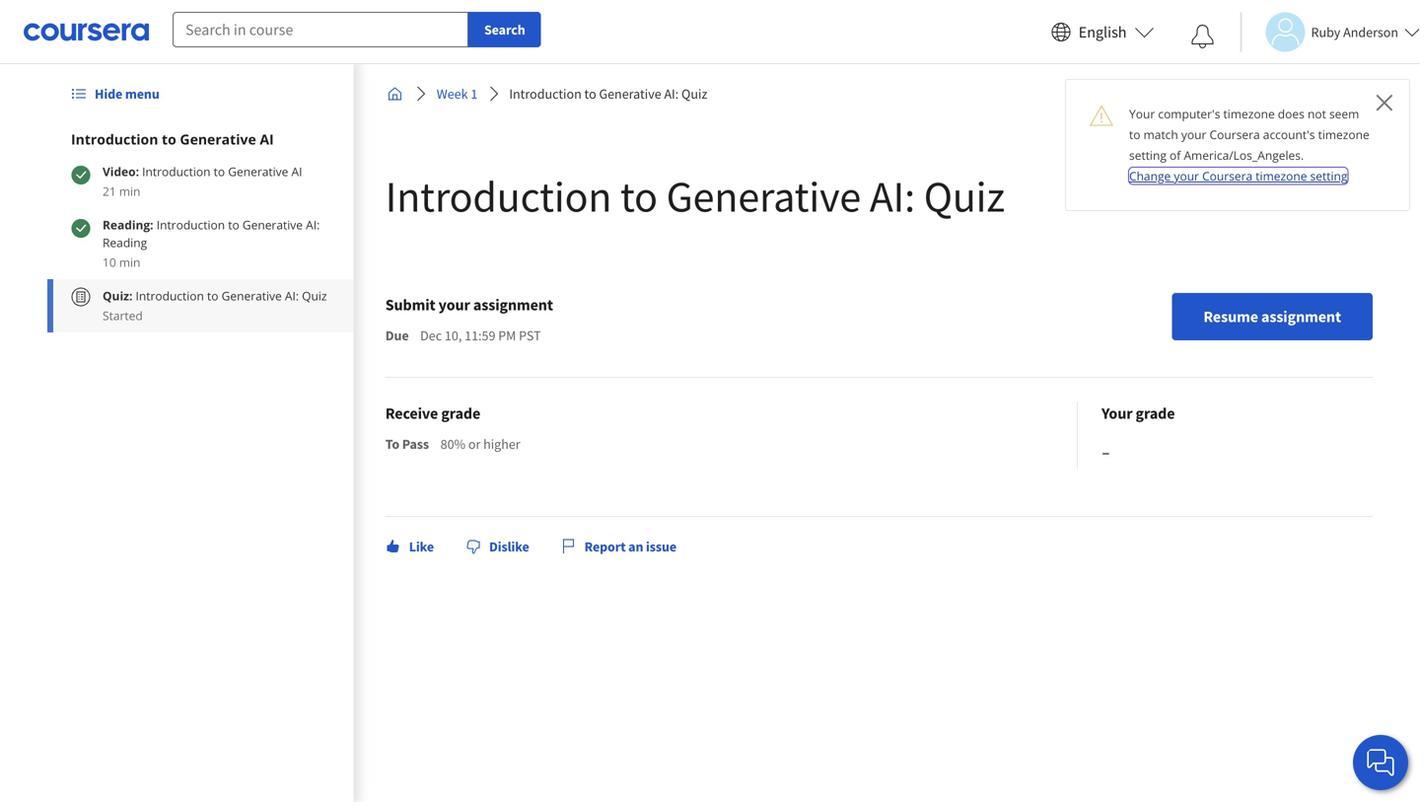 Task type: locate. For each thing, give the bounding box(es) containing it.
0 vertical spatial min
[[119, 183, 141, 199]]

english
[[1079, 22, 1127, 42]]

grade for receive grade
[[441, 404, 481, 423]]

introduction inside quiz: introduction to generative ai: quiz started
[[136, 288, 204, 304]]

timezone down account's
[[1256, 168, 1308, 184]]

to inside the video: introduction to generative ai 21 min
[[214, 163, 225, 180]]

seem
[[1330, 106, 1360, 122]]

your down of
[[1174, 168, 1200, 184]]

to inside your computer's timezone does not seem to match your coursera account's timezone setting of america/los_angeles. change your coursera timezone setting
[[1130, 126, 1141, 143]]

anderson
[[1344, 23, 1399, 41]]

submit
[[386, 295, 436, 315]]

1 vertical spatial setting
[[1311, 168, 1348, 184]]

coursera
[[1210, 126, 1261, 143], [1203, 168, 1253, 184]]

completed image
[[71, 165, 91, 185], [71, 218, 91, 238]]

grade for your grade
[[1136, 404, 1175, 423]]

coursera up america/los_angeles.
[[1210, 126, 1261, 143]]

quiz:
[[103, 288, 133, 304]]

setting
[[1130, 147, 1167, 163], [1311, 168, 1348, 184]]

introduction inside the video: introduction to generative ai 21 min
[[142, 163, 211, 180]]

generative inside dropdown button
[[180, 130, 256, 148]]

1 horizontal spatial assignment
[[1262, 307, 1342, 327]]

2 vertical spatial your
[[439, 295, 470, 315]]

0 vertical spatial completed image
[[71, 165, 91, 185]]

ruby
[[1312, 23, 1341, 41]]

introduction to generative ai: quiz link
[[502, 76, 716, 111]]

0 horizontal spatial grade
[[441, 404, 481, 423]]

america/los_angeles.
[[1184, 147, 1305, 163]]

menu
[[125, 85, 160, 103]]

ai: inside quiz: introduction to generative ai: quiz started
[[285, 288, 299, 304]]

to inside quiz: introduction to generative ai: quiz started
[[207, 288, 219, 304]]

higher
[[484, 435, 521, 453]]

your up the 10, at the top of the page
[[439, 295, 470, 315]]

2 completed image from the top
[[71, 218, 91, 238]]

change your coursera timezone setting link
[[1130, 168, 1348, 184]]

introduction to generative ai button
[[71, 129, 330, 149]]

your up -
[[1102, 404, 1133, 423]]

0 vertical spatial timezone
[[1224, 106, 1275, 122]]

receive grade
[[386, 404, 481, 423]]

setting up the change
[[1130, 147, 1167, 163]]

introduction to generative ai: quiz
[[509, 85, 708, 103], [386, 169, 1005, 223]]

min inside the video: introduction to generative ai 21 min
[[119, 183, 141, 199]]

0 horizontal spatial assignment
[[473, 295, 553, 315]]

2 horizontal spatial quiz
[[924, 169, 1005, 223]]

1 vertical spatial completed image
[[71, 218, 91, 238]]

ai
[[260, 130, 274, 148], [292, 163, 302, 180]]

receive
[[386, 404, 438, 423]]

video: introduction to generative ai 21 min
[[103, 163, 302, 199]]

2 grade from the left
[[1136, 404, 1175, 423]]

0 vertical spatial ai
[[260, 130, 274, 148]]

1 grade from the left
[[441, 404, 481, 423]]

issue
[[646, 538, 677, 555]]

hide menu button
[[63, 76, 167, 111]]

due
[[386, 327, 409, 344]]

1 vertical spatial ai
[[292, 163, 302, 180]]

21
[[103, 183, 116, 199]]

min right 21
[[119, 183, 141, 199]]

1 vertical spatial your
[[1102, 404, 1133, 423]]

ruby anderson button
[[1241, 12, 1421, 52]]

to
[[386, 435, 400, 453]]

ai inside dropdown button
[[260, 130, 274, 148]]

1 completed image from the top
[[71, 165, 91, 185]]

1 horizontal spatial ai
[[292, 163, 302, 180]]

0 horizontal spatial quiz
[[302, 288, 327, 304]]

completed image left 21
[[71, 165, 91, 185]]

your
[[1130, 106, 1156, 122], [1102, 404, 1133, 423]]

assignment right "resume"
[[1262, 307, 1342, 327]]

english button
[[1044, 0, 1163, 64]]

completed image for video:
[[71, 165, 91, 185]]

min down reading
[[119, 254, 141, 270]]

2 vertical spatial quiz
[[302, 288, 327, 304]]

setting down account's
[[1311, 168, 1348, 184]]

your
[[1182, 126, 1207, 143], [1174, 168, 1200, 184], [439, 295, 470, 315]]

0 vertical spatial quiz
[[682, 85, 708, 103]]

pst
[[519, 327, 541, 344]]

home image
[[387, 86, 403, 102]]

1 vertical spatial min
[[119, 254, 141, 270]]

0 horizontal spatial ai
[[260, 130, 274, 148]]

like button
[[378, 529, 442, 564]]

generative inside quiz: introduction to generative ai: quiz started
[[222, 288, 282, 304]]

to inside introduction to generative ai: reading
[[228, 217, 239, 233]]

ai inside the video: introduction to generative ai 21 min
[[292, 163, 302, 180]]

match
[[1144, 126, 1179, 143]]

to
[[585, 85, 597, 103], [1130, 126, 1141, 143], [162, 130, 176, 148], [214, 163, 225, 180], [621, 169, 658, 223], [228, 217, 239, 233], [207, 288, 219, 304]]

min
[[119, 183, 141, 199], [119, 254, 141, 270]]

introduction to generative ai
[[71, 130, 274, 148]]

10 min
[[103, 254, 141, 270]]

ai:
[[664, 85, 679, 103], [870, 169, 916, 223], [306, 217, 320, 233], [285, 288, 299, 304]]

timezone
[[1224, 106, 1275, 122], [1319, 126, 1370, 143], [1256, 168, 1308, 184]]

timezone up america/los_angeles.
[[1224, 106, 1275, 122]]

0 vertical spatial setting
[[1130, 147, 1167, 163]]

0 vertical spatial introduction to generative ai: quiz
[[509, 85, 708, 103]]

your inside your computer's timezone does not seem to match your coursera account's timezone setting of america/los_angeles. change your coursera timezone setting
[[1130, 106, 1156, 122]]

quiz
[[682, 85, 708, 103], [924, 169, 1005, 223], [302, 288, 327, 304]]

1 vertical spatial timezone
[[1319, 126, 1370, 143]]

coursera down america/los_angeles.
[[1203, 168, 1253, 184]]

1 horizontal spatial setting
[[1311, 168, 1348, 184]]

your for your grade
[[1102, 404, 1133, 423]]

completed image left reading
[[71, 218, 91, 238]]

search
[[484, 21, 526, 38]]

pass
[[402, 435, 429, 453]]

1 min from the top
[[119, 183, 141, 199]]

reading
[[103, 234, 147, 251]]

pm
[[498, 327, 516, 344]]

introduction
[[509, 85, 582, 103], [71, 130, 158, 148], [142, 163, 211, 180], [386, 169, 612, 223], [157, 217, 225, 233], [136, 288, 204, 304]]

1
[[471, 85, 478, 103]]

generative
[[599, 85, 662, 103], [180, 130, 256, 148], [228, 163, 288, 180], [667, 169, 861, 223], [243, 217, 303, 233], [222, 288, 282, 304]]

reading:
[[103, 217, 157, 233]]

assignment up pm in the left top of the page
[[473, 295, 553, 315]]

-
[[1102, 434, 1111, 468]]

resume assignment button
[[1172, 293, 1373, 340]]

Search in course text field
[[173, 12, 469, 47]]

or
[[469, 435, 481, 453]]

your down computer's
[[1182, 126, 1207, 143]]

1 horizontal spatial grade
[[1136, 404, 1175, 423]]

0 vertical spatial your
[[1130, 106, 1156, 122]]

quiz inside quiz: introduction to generative ai: quiz started
[[302, 288, 327, 304]]

timezone down the seem
[[1319, 126, 1370, 143]]

assignment
[[473, 295, 553, 315], [1262, 307, 1342, 327]]

report an issue button
[[553, 529, 685, 564]]

your up match
[[1130, 106, 1156, 122]]

introduction to generative ai: reading
[[103, 217, 320, 251]]

grade
[[441, 404, 481, 423], [1136, 404, 1175, 423]]

timezone mismatch warning modal dialog
[[1066, 79, 1411, 211]]

1 vertical spatial your
[[1174, 168, 1200, 184]]

1 vertical spatial introduction to generative ai: quiz
[[386, 169, 1005, 223]]



Task type: describe. For each thing, give the bounding box(es) containing it.
video:
[[103, 163, 139, 180]]

report an issue
[[585, 538, 677, 555]]

0 horizontal spatial setting
[[1130, 147, 1167, 163]]

2 vertical spatial timezone
[[1256, 168, 1308, 184]]

dec 10, 11:59 pm pst
[[420, 327, 541, 344]]

started
[[103, 307, 143, 324]]

✕
[[1376, 86, 1394, 118]]

warning image
[[1090, 104, 1114, 127]]

hide menu
[[95, 85, 160, 103]]

like
[[409, 538, 434, 555]]

0 vertical spatial coursera
[[1210, 126, 1261, 143]]

1 vertical spatial quiz
[[924, 169, 1005, 223]]

ai: inside introduction to generative ai: reading
[[306, 217, 320, 233]]

your grade
[[1102, 404, 1175, 423]]

an
[[629, 538, 644, 555]]

introduction to generative ai: quiz inside introduction to generative ai: quiz link
[[509, 85, 708, 103]]

to pass
[[386, 435, 429, 453]]

completed image for reading:
[[71, 218, 91, 238]]

✕ button
[[1376, 86, 1394, 118]]

11:59
[[465, 327, 496, 344]]

10,
[[445, 327, 462, 344]]

not
[[1308, 106, 1327, 122]]

2 min from the top
[[119, 254, 141, 270]]

dislike
[[489, 538, 529, 555]]

quiz: introduction to generative ai: quiz started
[[103, 288, 327, 324]]

week 1 link
[[429, 76, 486, 111]]

chat with us image
[[1366, 747, 1397, 778]]

change
[[1130, 168, 1171, 184]]

dislike button
[[458, 529, 537, 564]]

10
[[103, 254, 116, 270]]

your for your computer's timezone does not seem to match your coursera account's timezone setting of america/los_angeles. change your coursera timezone setting
[[1130, 106, 1156, 122]]

does
[[1278, 106, 1305, 122]]

0 vertical spatial your
[[1182, 126, 1207, 143]]

coursera image
[[24, 16, 149, 48]]

introduction inside dropdown button
[[71, 130, 158, 148]]

hide
[[95, 85, 123, 103]]

report
[[585, 538, 626, 555]]

of
[[1170, 147, 1181, 163]]

80% or higher
[[441, 435, 521, 453]]

submit your assignment
[[386, 295, 553, 315]]

generative inside introduction to generative ai: reading
[[243, 217, 303, 233]]

1 horizontal spatial quiz
[[682, 85, 708, 103]]

account's
[[1264, 126, 1316, 143]]

resume assignment
[[1204, 307, 1342, 327]]

your computer's timezone does not seem to match your coursera account's timezone setting of america/los_angeles. change your coursera timezone setting
[[1130, 106, 1370, 184]]

computer's
[[1159, 106, 1221, 122]]

resume
[[1204, 307, 1259, 327]]

search button
[[469, 12, 541, 47]]

show notifications image
[[1191, 25, 1215, 48]]

80%
[[441, 435, 466, 453]]

ruby anderson
[[1312, 23, 1399, 41]]

1 vertical spatial coursera
[[1203, 168, 1253, 184]]

generative inside the video: introduction to generative ai 21 min
[[228, 163, 288, 180]]

assignment inside button
[[1262, 307, 1342, 327]]

to inside dropdown button
[[162, 130, 176, 148]]

dec
[[420, 327, 442, 344]]

introduction inside introduction to generative ai: reading
[[157, 217, 225, 233]]

week
[[437, 85, 468, 103]]

week 1
[[437, 85, 478, 103]]



Task type: vqa. For each thing, say whether or not it's contained in the screenshot.
grade for Your grade
yes



